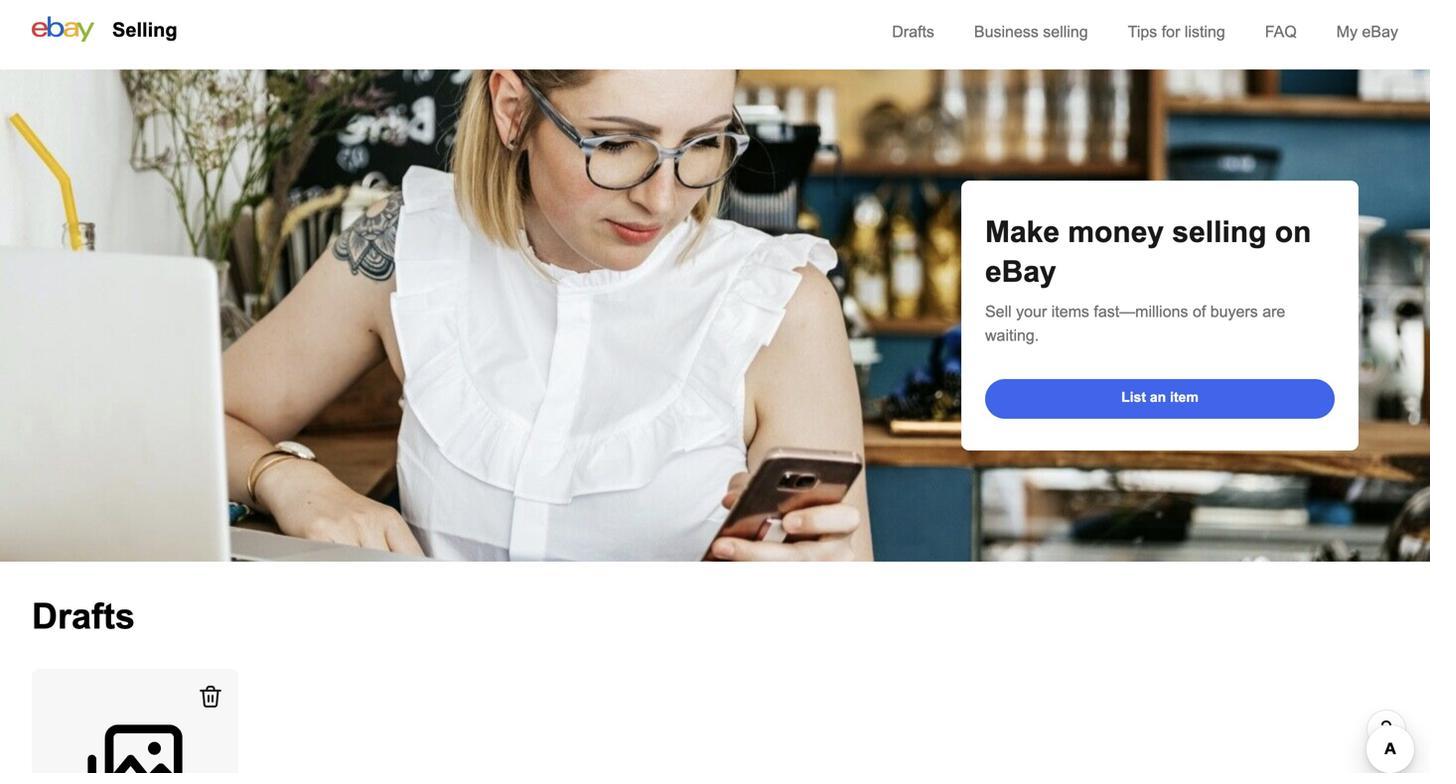 Task type: locate. For each thing, give the bounding box(es) containing it.
waiting.
[[986, 327, 1039, 345]]

ebay inside "make money selling on ebay"
[[986, 255, 1057, 289]]

items
[[1052, 303, 1090, 321]]

money
[[1068, 216, 1164, 249]]

0 vertical spatial drafts
[[892, 23, 935, 41]]

listing
[[1185, 23, 1226, 41]]

selling
[[112, 19, 177, 41]]

make money selling on ebay
[[986, 216, 1312, 289]]

my
[[1337, 23, 1358, 41]]

drafts
[[892, 23, 935, 41], [32, 597, 135, 637]]

1 horizontal spatial drafts
[[892, 23, 935, 41]]

tips for listing link
[[1128, 23, 1226, 41]]

ebay
[[1363, 23, 1399, 41], [986, 255, 1057, 289]]

ebay down the make
[[986, 255, 1057, 289]]

tips for listing
[[1128, 23, 1226, 41]]

buyers
[[1211, 303, 1259, 321]]

selling
[[1043, 23, 1089, 41], [1173, 216, 1267, 249]]

for
[[1162, 23, 1181, 41]]

business
[[975, 23, 1039, 41]]

ebay right "my"
[[1363, 23, 1399, 41]]

0 vertical spatial ebay
[[1363, 23, 1399, 41]]

selling left the 'on'
[[1173, 216, 1267, 249]]

0 horizontal spatial selling
[[1043, 23, 1089, 41]]

0 vertical spatial selling
[[1043, 23, 1089, 41]]

1 horizontal spatial selling
[[1173, 216, 1267, 249]]

list
[[1122, 390, 1147, 405]]

1 vertical spatial selling
[[1173, 216, 1267, 249]]

0 horizontal spatial drafts
[[32, 597, 135, 637]]

selling right business
[[1043, 23, 1089, 41]]

1 horizontal spatial ebay
[[1363, 23, 1399, 41]]

0 horizontal spatial ebay
[[986, 255, 1057, 289]]

1 vertical spatial ebay
[[986, 255, 1057, 289]]

sell your items fast—millions of buyers are waiting.
[[986, 303, 1286, 345]]



Task type: describe. For each thing, give the bounding box(es) containing it.
my ebay
[[1337, 23, 1399, 41]]

drafts link
[[892, 23, 935, 41]]

item
[[1170, 390, 1199, 405]]

an
[[1150, 390, 1167, 405]]

list an item
[[1122, 390, 1199, 405]]

sell
[[986, 303, 1012, 321]]

on
[[1275, 216, 1312, 249]]

my ebay link
[[1337, 23, 1399, 41]]

help, opens dialogs image
[[1377, 720, 1397, 740]]

tips
[[1128, 23, 1158, 41]]

selling inside "make money selling on ebay"
[[1173, 216, 1267, 249]]

list an item link
[[986, 380, 1335, 419]]

business selling
[[975, 23, 1089, 41]]

shoes men, picture used in this draft. image
[[32, 670, 238, 774]]

1 vertical spatial drafts
[[32, 597, 135, 637]]

make
[[986, 216, 1060, 249]]

your
[[1017, 303, 1047, 321]]

fast—millions
[[1094, 303, 1189, 321]]

of
[[1193, 303, 1206, 321]]

are
[[1263, 303, 1286, 321]]

faq link
[[1266, 23, 1297, 41]]

faq
[[1266, 23, 1297, 41]]

business selling link
[[975, 23, 1089, 41]]



Task type: vqa. For each thing, say whether or not it's contained in the screenshot.
the leftmost Seller with a 100% positive feedback text field
no



